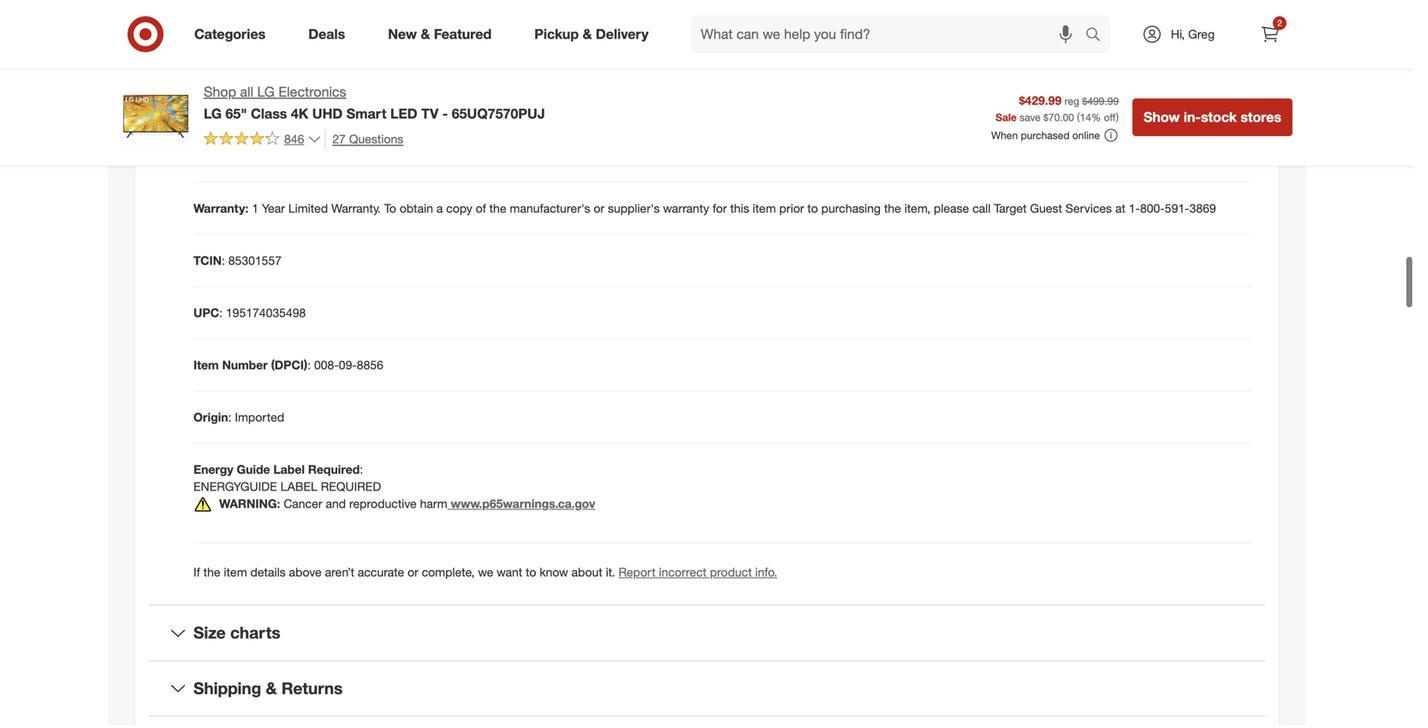 Task type: vqa. For each thing, say whether or not it's contained in the screenshot.
$
yes



Task type: describe. For each thing, give the bounding box(es) containing it.
aren't
[[325, 564, 354, 579]]

What can we help you find? suggestions appear below search field
[[691, 15, 1090, 53]]

8856
[[357, 357, 383, 372]]

upc
[[193, 305, 219, 320]]

0 vertical spatial item
[[753, 201, 776, 216]]

shop all lg electronics lg 65" class 4k uhd smart led tv - 65uq7570puj
[[204, 83, 545, 122]]

size charts
[[193, 623, 280, 642]]

featured
[[434, 26, 492, 42]]

please
[[934, 201, 969, 216]]

4k
[[291, 105, 308, 122]]

85301557
[[228, 253, 282, 268]]

warranty:
[[193, 201, 249, 216]]

complete,
[[422, 564, 475, 579]]

know
[[540, 564, 568, 579]]

0 horizontal spatial 2
[[242, 149, 249, 163]]

: for imported
[[228, 410, 232, 425]]

battery:
[[193, 149, 239, 163]]

hi,
[[1171, 27, 1185, 42]]

tcin : 85301557
[[193, 253, 282, 268]]

tv
[[421, 105, 439, 122]]

image of lg 65" class 4k uhd smart led tv - 65uq7570puj image
[[122, 82, 190, 151]]

if
[[193, 564, 200, 579]]

warranty.
[[331, 201, 381, 216]]

alkaline,
[[279, 149, 323, 163]]

prior
[[779, 201, 804, 216]]

pickup
[[534, 26, 579, 42]]

& for new
[[421, 26, 430, 42]]

imported
[[235, 410, 284, 425]]

required,
[[327, 149, 378, 163]]

195174035498
[[226, 305, 306, 320]]

1 horizontal spatial lg
[[257, 83, 275, 100]]

$429.99 reg $499.99 sale save $ 70.00 ( 14 % off )
[[996, 93, 1119, 124]]

origin : imported
[[193, 410, 284, 425]]

70.00
[[1049, 111, 1074, 124]]

(
[[1077, 111, 1080, 124]]

above
[[289, 564, 322, 579]]

new & featured
[[388, 26, 492, 42]]

www.p65warnings.ca.gov
[[451, 496, 595, 511]]

1 vertical spatial lg
[[204, 105, 222, 122]]

apple
[[364, 96, 396, 111]]

details
[[250, 564, 286, 579]]

report incorrect product info. button
[[619, 564, 777, 581]]

required
[[308, 462, 360, 477]]

manufacturer's
[[510, 201, 590, 216]]

: for 195174035498
[[219, 305, 223, 320]]

purchased
[[1021, 129, 1070, 142]]

warning: cancer and reproductive harm www.p65warnings.ca.gov
[[219, 496, 595, 511]]

deals
[[308, 26, 345, 42]]

0 horizontal spatial or
[[408, 564, 418, 579]]

harm
[[420, 496, 448, 511]]

battery: 2 aaa alkaline, required, included
[[193, 149, 428, 163]]

returns
[[282, 678, 343, 698]]

& for shipping
[[266, 678, 277, 698]]

it.
[[606, 564, 615, 579]]

label
[[273, 462, 305, 477]]

this
[[730, 201, 749, 216]]

(hdr):
[[317, 44, 353, 59]]

search
[[1078, 27, 1119, 44]]

off
[[1104, 111, 1116, 124]]

: left 008-
[[307, 357, 311, 372]]

3869
[[1190, 201, 1216, 216]]

smart
[[346, 105, 387, 122]]

$429.99
[[1019, 93, 1062, 108]]

0 vertical spatial 2
[[1277, 18, 1282, 28]]

report
[[619, 564, 656, 579]]

at
[[1115, 201, 1126, 216]]

uhd
[[312, 105, 343, 122]]

item number (dpci) : 008-09-8856
[[193, 357, 383, 372]]

pickup & delivery
[[534, 26, 649, 42]]

show in-stock stores button
[[1133, 98, 1293, 136]]

$
[[1044, 111, 1049, 124]]

846
[[284, 131, 304, 146]]



Task type: locate. For each thing, give the bounding box(es) containing it.
2
[[1277, 18, 1282, 28], [242, 149, 249, 163]]

accurate
[[358, 564, 404, 579]]

14
[[1080, 111, 1091, 124]]

lg down shop
[[204, 105, 222, 122]]

shipping & returns button
[[149, 661, 1265, 716]]

tcin
[[193, 253, 222, 268]]

0 horizontal spatial &
[[266, 678, 277, 698]]

: left 195174035498 on the left top
[[219, 305, 223, 320]]

)
[[1116, 111, 1119, 124]]

reg
[[1065, 95, 1080, 107]]

0 vertical spatial to
[[807, 201, 818, 216]]

in-
[[1184, 109, 1201, 125]]

: up required
[[360, 462, 363, 477]]

0 horizontal spatial lg
[[204, 105, 222, 122]]

: left 85301557
[[222, 253, 225, 268]]

mirroring
[[237, 96, 290, 111]]

stock
[[1201, 109, 1237, 125]]

1 vertical spatial item
[[224, 564, 247, 579]]

0 horizontal spatial to
[[526, 564, 536, 579]]

1 horizontal spatial to
[[807, 201, 818, 216]]

origin
[[193, 410, 228, 425]]

shop
[[204, 83, 236, 100]]

1 horizontal spatial 2
[[1277, 18, 1282, 28]]

stores
[[1241, 109, 1282, 125]]

the left item,
[[884, 201, 901, 216]]

want
[[497, 564, 522, 579]]

when
[[991, 129, 1018, 142]]

65"
[[225, 105, 247, 122]]

& inside dropdown button
[[266, 678, 277, 698]]

: for 85301557
[[222, 253, 225, 268]]

-
[[442, 105, 448, 122]]

the right of
[[489, 201, 506, 216]]

0 vertical spatial or
[[594, 201, 605, 216]]

09-
[[339, 357, 357, 372]]

2 horizontal spatial the
[[884, 201, 901, 216]]

aaa
[[252, 149, 276, 163]]

2 right greg
[[1277, 18, 1282, 28]]

required
[[321, 479, 381, 494]]

limited
[[288, 201, 328, 216]]

target
[[994, 201, 1027, 216]]

: left "imported"
[[228, 410, 232, 425]]

$499.99
[[1082, 95, 1119, 107]]

item right this
[[753, 201, 776, 216]]

shipping
[[193, 678, 261, 698]]

or
[[594, 201, 605, 216], [408, 564, 418, 579]]

2 left aaa at top left
[[242, 149, 249, 163]]

1 vertical spatial or
[[408, 564, 418, 579]]

new & featured link
[[373, 15, 513, 53]]

0 horizontal spatial item
[[224, 564, 247, 579]]

warning:
[[219, 496, 280, 511]]

to
[[384, 201, 396, 216]]

energyguide
[[193, 479, 277, 494]]

online
[[1073, 129, 1100, 142]]

size
[[193, 623, 226, 642]]

when purchased online
[[991, 129, 1100, 142]]

we
[[478, 564, 493, 579]]

item left "details"
[[224, 564, 247, 579]]

lg right all
[[257, 83, 275, 100]]

size charts button
[[149, 606, 1265, 660]]

shipping & returns
[[193, 678, 343, 698]]

and
[[326, 496, 346, 511]]

greg
[[1188, 27, 1215, 42]]

warranty: 1 year limited warranty. to obtain a copy of the manufacturer's or supplier's warranty for this item prior to purchasing the item, please call target guest services at 1-800-591-3869
[[193, 201, 1216, 216]]

deals link
[[294, 15, 367, 53]]

info.
[[755, 564, 777, 579]]

27 questions
[[332, 131, 403, 146]]

upc : 195174035498
[[193, 305, 306, 320]]

& right 'new'
[[421, 26, 430, 42]]

dynamic
[[223, 44, 273, 59]]

%
[[1091, 111, 1101, 124]]

technology:
[[293, 96, 361, 111]]

item
[[193, 357, 219, 372]]

&
[[421, 26, 430, 42], [583, 26, 592, 42], [266, 678, 277, 698]]

number
[[222, 357, 268, 372]]

purchasing
[[821, 201, 881, 216]]

27
[[332, 131, 346, 146]]

screen mirroring technology: apple airplay
[[193, 96, 436, 111]]

27 questions link
[[325, 129, 403, 149]]

the right if on the left
[[203, 564, 220, 579]]

:
[[222, 253, 225, 268], [219, 305, 223, 320], [307, 357, 311, 372], [228, 410, 232, 425], [360, 462, 363, 477]]

charts
[[230, 623, 280, 642]]

lg
[[257, 83, 275, 100], [204, 105, 222, 122]]

item
[[753, 201, 776, 216], [224, 564, 247, 579]]

to right "want"
[[526, 564, 536, 579]]

pickup & delivery link
[[520, 15, 670, 53]]

: inside the energy guide label required : energyguide label required
[[360, 462, 363, 477]]

services
[[1066, 201, 1112, 216]]

categories link
[[180, 15, 287, 53]]

airplay
[[399, 96, 436, 111]]

& for pickup
[[583, 26, 592, 42]]

0 horizontal spatial the
[[203, 564, 220, 579]]

copy
[[446, 201, 472, 216]]

high dynamic range (hdr):
[[193, 44, 353, 59]]

show in-stock stores
[[1144, 109, 1282, 125]]

1 vertical spatial 2
[[242, 149, 249, 163]]

2 horizontal spatial &
[[583, 26, 592, 42]]

guest
[[1030, 201, 1062, 216]]

energy guide label required : energyguide label required
[[193, 462, 381, 494]]

a
[[436, 201, 443, 216]]

led
[[390, 105, 417, 122]]

to right 'prior'
[[807, 201, 818, 216]]

1 horizontal spatial item
[[753, 201, 776, 216]]

energy
[[193, 462, 233, 477]]

warranty
[[663, 201, 709, 216]]

new
[[388, 26, 417, 42]]

or left supplier's
[[594, 201, 605, 216]]

1 horizontal spatial the
[[489, 201, 506, 216]]

save
[[1020, 111, 1041, 124]]

included
[[381, 149, 428, 163]]

0 vertical spatial lg
[[257, 83, 275, 100]]

class
[[251, 105, 287, 122]]

& left returns in the left bottom of the page
[[266, 678, 277, 698]]

1 horizontal spatial &
[[421, 26, 430, 42]]

1-
[[1129, 201, 1140, 216]]

the
[[489, 201, 506, 216], [884, 201, 901, 216], [203, 564, 220, 579]]

sale
[[996, 111, 1017, 124]]

& right pickup
[[583, 26, 592, 42]]

electronics
[[278, 83, 346, 100]]

for
[[713, 201, 727, 216]]

1 vertical spatial to
[[526, 564, 536, 579]]

or right accurate
[[408, 564, 418, 579]]

screen
[[193, 96, 234, 111]]

call
[[973, 201, 991, 216]]

questions
[[349, 131, 403, 146]]

1 horizontal spatial or
[[594, 201, 605, 216]]

about
[[572, 564, 602, 579]]

all
[[240, 83, 253, 100]]

search button
[[1078, 15, 1119, 56]]

reproductive
[[349, 496, 417, 511]]



